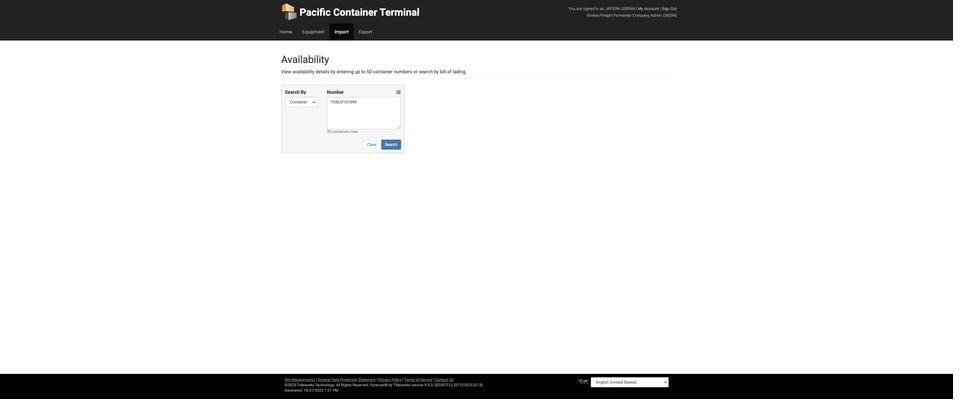 Task type: locate. For each thing, give the bounding box(es) containing it.
by down privacy policy link
[[389, 384, 392, 388]]

search for search
[[385, 143, 397, 147]]

search inside button
[[385, 143, 397, 147]]

by inside site requirements | general data protection statement | privacy policy | terms of service | contact us ©2023 tideworks technology. all rights reserved. forecast® by tideworks version 9.5.0.202307122 (07122023-2213) generated: 10/27/2023 1:27 pm
[[389, 384, 392, 388]]

terminal
[[380, 6, 420, 18]]

as
[[600, 6, 604, 11]]

entering
[[337, 69, 354, 74]]

data
[[331, 378, 339, 383]]

are
[[576, 6, 582, 11]]

1 horizontal spatial 50
[[367, 69, 372, 74]]

of up version at the bottom
[[416, 378, 419, 383]]

50 left containers
[[327, 130, 331, 134]]

or
[[413, 69, 418, 74]]

equipment button
[[297, 23, 330, 40]]

up
[[355, 69, 360, 74]]

search
[[419, 69, 433, 74]]

terms
[[404, 378, 415, 383]]

technology.
[[315, 384, 335, 388]]

general data protection statement link
[[318, 378, 376, 383]]

by left bill
[[434, 69, 439, 74]]

policy
[[392, 378, 402, 383]]

to
[[361, 69, 365, 74]]

show list image
[[396, 90, 401, 95]]

out
[[671, 6, 677, 11]]

max
[[351, 130, 358, 134]]

1 horizontal spatial by
[[389, 384, 392, 388]]

1 horizontal spatial search
[[385, 143, 397, 147]]

9.5.0.202307122
[[425, 384, 453, 388]]

1 vertical spatial 50
[[327, 130, 331, 134]]

statement
[[358, 378, 376, 383]]

forecast®
[[370, 384, 388, 388]]

signed
[[583, 6, 595, 11]]

0 vertical spatial search
[[285, 90, 300, 95]]

search right clear button
[[385, 143, 397, 147]]

50
[[367, 69, 372, 74], [327, 130, 331, 134]]

©2023 tideworks
[[285, 384, 314, 388]]

rights
[[341, 384, 352, 388]]

1 vertical spatial search
[[385, 143, 397, 147]]

requirements
[[292, 378, 315, 383]]

all
[[336, 384, 340, 388]]

2213)
[[473, 384, 483, 388]]

| left sign
[[660, 6, 661, 11]]

container
[[333, 6, 377, 18]]

service
[[420, 378, 432, 383]]

50 right the to
[[367, 69, 372, 74]]

pacific container terminal
[[300, 6, 420, 18]]

search left the 'by'
[[285, 90, 300, 95]]

privacy policy link
[[378, 378, 402, 383]]

jayson
[[605, 6, 620, 11]]

| up tideworks
[[403, 378, 403, 383]]

of
[[447, 69, 452, 74], [416, 378, 419, 383]]

by right the details
[[331, 69, 336, 74]]

0 horizontal spatial of
[[416, 378, 419, 383]]

search
[[285, 90, 300, 95], [385, 143, 397, 147]]

0 vertical spatial of
[[447, 69, 452, 74]]

| up forecast®
[[377, 378, 378, 383]]

of right bill
[[447, 69, 452, 74]]

0 horizontal spatial by
[[331, 69, 336, 74]]

2 horizontal spatial by
[[434, 69, 439, 74]]

containers
[[332, 130, 350, 134]]

| left general
[[316, 378, 317, 383]]

bill
[[440, 69, 446, 74]]

|
[[636, 6, 637, 11], [660, 6, 661, 11], [316, 378, 317, 383], [377, 378, 378, 383], [403, 378, 403, 383], [433, 378, 434, 383]]

availability
[[293, 69, 314, 74]]

1 horizontal spatial of
[[447, 69, 452, 74]]

pacific
[[300, 6, 331, 18]]

by
[[331, 69, 336, 74], [434, 69, 439, 74], [389, 384, 392, 388]]

pacific container terminal link
[[281, 0, 420, 23]]

(38284)
[[663, 13, 677, 18]]

1 vertical spatial of
[[416, 378, 419, 383]]

tideworks
[[393, 384, 411, 388]]

terms of service link
[[404, 378, 432, 383]]

0 horizontal spatial search
[[285, 90, 300, 95]]

1:27
[[324, 389, 332, 393]]



Task type: vqa. For each thing, say whether or not it's contained in the screenshot.
the bottommost the HIGH
no



Task type: describe. For each thing, give the bounding box(es) containing it.
availability
[[281, 54, 329, 65]]

in
[[596, 6, 599, 11]]

Number text field
[[327, 97, 401, 129]]

you
[[569, 6, 575, 11]]

equipment
[[302, 29, 325, 35]]

number
[[327, 90, 344, 95]]

by
[[301, 90, 306, 95]]

sign
[[662, 6, 670, 11]]

view
[[281, 69, 291, 74]]

search by
[[285, 90, 306, 95]]

details
[[316, 69, 330, 74]]

forwarder
[[614, 13, 632, 18]]

contact
[[435, 378, 448, 383]]

search button
[[381, 140, 401, 150]]

numbers
[[394, 69, 412, 74]]

export button
[[354, 23, 377, 40]]

broker/freight
[[587, 13, 613, 18]]

gispan
[[621, 6, 635, 11]]

clear button
[[364, 140, 380, 150]]

home
[[280, 29, 292, 35]]

us
[[449, 378, 454, 383]]

pm
[[333, 389, 338, 393]]

company
[[633, 13, 650, 18]]

| left my at the right of the page
[[636, 6, 637, 11]]

0 horizontal spatial 50
[[327, 130, 331, 134]]

general
[[318, 378, 331, 383]]

view availability details by entering up to 50 container numbers or search by bill of lading.
[[281, 69, 467, 74]]

site requirements link
[[285, 378, 315, 383]]

10/27/2023
[[304, 389, 324, 393]]

protection
[[340, 378, 357, 383]]

site requirements | general data protection statement | privacy policy | terms of service | contact us ©2023 tideworks technology. all rights reserved. forecast® by tideworks version 9.5.0.202307122 (07122023-2213) generated: 10/27/2023 1:27 pm
[[285, 378, 483, 393]]

import
[[335, 29, 349, 35]]

(07122023-
[[454, 384, 473, 388]]

sign out link
[[662, 6, 677, 11]]

privacy
[[378, 378, 391, 383]]

admin
[[650, 13, 662, 18]]

home button
[[275, 23, 297, 40]]

contact us link
[[435, 378, 454, 383]]

generated:
[[285, 389, 303, 393]]

site
[[285, 378, 291, 383]]

container
[[373, 69, 393, 74]]

of inside site requirements | general data protection statement | privacy policy | terms of service | contact us ©2023 tideworks technology. all rights reserved. forecast® by tideworks version 9.5.0.202307122 (07122023-2213) generated: 10/27/2023 1:27 pm
[[416, 378, 419, 383]]

my
[[638, 6, 643, 11]]

account
[[644, 6, 659, 11]]

my account link
[[638, 6, 659, 11]]

import button
[[330, 23, 354, 40]]

export
[[359, 29, 372, 35]]

clear
[[367, 143, 376, 147]]

reserved.
[[353, 384, 369, 388]]

search for search by
[[285, 90, 300, 95]]

lading.
[[453, 69, 467, 74]]

version
[[412, 384, 424, 388]]

you are signed in as jayson gispan | my account | sign out broker/freight forwarder company admin (38284)
[[569, 6, 677, 18]]

50 containers max
[[327, 130, 358, 134]]

| up 9.5.0.202307122
[[433, 378, 434, 383]]

0 vertical spatial 50
[[367, 69, 372, 74]]



